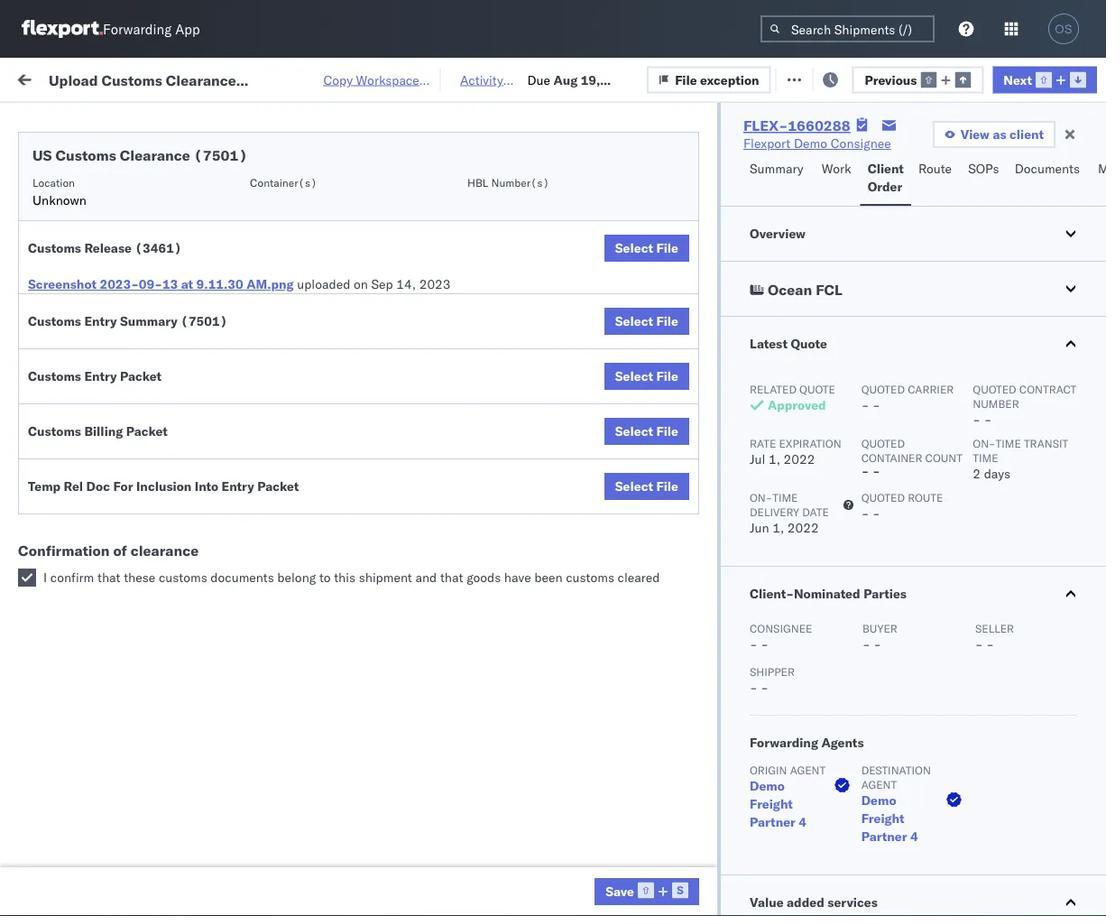 Task type: vqa. For each thing, say whether or not it's contained in the screenshot.


Task type: describe. For each thing, give the bounding box(es) containing it.
delivery for second schedule delivery appointment button from the bottom of the page
[[98, 299, 145, 315]]

1889466 for schedule pickup from los angeles, ca
[[1036, 419, 1090, 435]]

quoted for quoted contract number - - rate expiration jul 1, 2022
[[974, 382, 1017, 396]]

1 vertical spatial 1,
[[773, 520, 785, 536]]

confirm for confirm pickup from los angeles, ca button
[[42, 489, 88, 505]]

4 schedule pickup from los angeles, ca from the top
[[42, 409, 243, 443]]

3 ca from the top
[[42, 348, 59, 364]]

3 nov from the top
[[384, 260, 407, 276]]

schedule delivery appointment link for 11:59 pm pst, dec 13, 2022
[[42, 457, 222, 475]]

client-nominated parties
[[750, 586, 907, 602]]

goods
[[467, 570, 501, 585]]

i
[[43, 570, 47, 585]]

3 11:59 pm pdt, nov 4, 2022 from the top
[[291, 260, 456, 276]]

from for the schedule pickup from los angeles, ca link corresponding to 3rd schedule pickup from los angeles, ca button from the top
[[140, 330, 167, 346]]

netherlands
[[42, 864, 112, 880]]

overview
[[750, 226, 806, 241]]

1 karl from the top
[[942, 618, 965, 634]]

1 that from the left
[[97, 570, 121, 585]]

file for customs entry packet
[[657, 368, 679, 384]]

forwarding for forwarding app
[[103, 20, 172, 37]]

demo inside flexport demo consignee link
[[794, 135, 828, 151]]

rel
[[64, 478, 83, 494]]

759 at risk
[[331, 70, 394, 86]]

documents button
[[1008, 153, 1091, 206]]

screenshot 2023-09-13 at 9.11.30 am.png uploaded on sep 14, 2023
[[28, 276, 451, 292]]

delivery for schedule delivery appointment button related to 11:59 pm pdt, nov 4, 2022
[[98, 180, 145, 196]]

confirm pickup from rotterdam, netherlands button
[[42, 845, 256, 883]]

batch
[[1007, 70, 1042, 86]]

13,
[[409, 459, 429, 475]]

1 integration from the top
[[787, 618, 850, 634]]

1 vertical spatial am
[[321, 896, 342, 912]]

app
[[175, 20, 200, 37]]

location unknown
[[33, 176, 87, 208]]

ocean inside button
[[768, 281, 813, 299]]

2 integration from the top
[[787, 658, 850, 673]]

demo down origin
[[750, 778, 785, 794]]

demo freight partner 4 for origin agent
[[750, 778, 807, 830]]

fcl for the schedule pickup from los angeles, ca link related to first schedule pickup from los angeles, ca button from the top
[[593, 221, 616, 237]]

confirmation of clearance
[[18, 542, 199, 560]]

feb for 2,
[[383, 856, 405, 872]]

location
[[33, 176, 75, 189]]

customs for customs entry packet
[[28, 368, 81, 384]]

view as client button
[[933, 121, 1056, 148]]

5:30
[[291, 896, 318, 912]]

partner for destination agent
[[862, 829, 908, 845]]

1 lagerfeld from the top
[[968, 618, 1022, 634]]

consignee up client order
[[831, 135, 892, 151]]

pickup for 4th schedule pickup from los angeles, ca button from the bottom
[[98, 251, 137, 266]]

pickup for first schedule pickup from los angeles, ca button from the top
[[98, 211, 137, 227]]

759
[[331, 70, 355, 86]]

freight for origin agent
[[750, 796, 793, 812]]

5 schedule pickup from los angeles, ca from the top
[[42, 568, 243, 602]]

as
[[993, 126, 1007, 142]]

documents inside button
[[1015, 161, 1081, 176]]

los for 3rd schedule pickup from los angeles, ca button from the top
[[170, 330, 190, 346]]

5 4, from the top
[[410, 340, 422, 356]]

schedule pickup from los angeles, ca link for first schedule pickup from los angeles, ca button from the top
[[42, 210, 256, 246]]

am inside due aug 19, 12:00 am
[[592, 90, 613, 105]]

5 account from the top
[[880, 817, 928, 832]]

los for first schedule pickup from los angeles, ca button from the top
[[170, 211, 190, 227]]

save
[[606, 884, 635, 899]]

7 integration test account - karl lagerfeld from the top
[[787, 896, 1022, 912]]

2023-
[[100, 276, 139, 292]]

1 vertical spatial flexport demo consignee
[[670, 578, 818, 594]]

filtered
[[18, 111, 62, 126]]

confirm pickup from los angeles, ca button
[[42, 488, 256, 526]]

2 flex-1846748 from the top
[[997, 260, 1090, 276]]

value added services
[[750, 895, 878, 910]]

6 integration from the top
[[787, 856, 850, 872]]

fcl for confirm pickup from los angeles, ca link
[[593, 499, 616, 515]]

4 1846748 from the top
[[1036, 340, 1090, 356]]

2 2130387 from the top
[[1036, 856, 1090, 872]]

3 4, from the top
[[410, 260, 422, 276]]

4 ca from the top
[[42, 427, 59, 443]]

4 flex-1846748 from the top
[[997, 340, 1090, 356]]

5:30 am pst, feb 3, 2023
[[291, 896, 447, 912]]

due
[[528, 72, 551, 87]]

4 for origin agent
[[799, 814, 807, 830]]

(7501) for us customs clearance (7501)
[[194, 146, 248, 164]]

confirm pickup from los angeles, ca link
[[42, 488, 256, 524]]

related quote
[[750, 382, 836, 396]]

temp rel doc for inclusion into entry packet
[[28, 478, 299, 494]]

14,
[[397, 276, 416, 292]]

latest quote button
[[721, 317, 1107, 371]]

0 horizontal spatial exception
[[701, 72, 760, 87]]

1 vertical spatial flexport
[[670, 578, 717, 594]]

2,
[[408, 856, 420, 872]]

value added services button
[[721, 876, 1107, 916]]

2 ca from the top
[[42, 269, 59, 284]]

quoted carrier - -
[[862, 382, 954, 413]]

2 that from the left
[[440, 570, 464, 585]]

2023 right the 14,
[[420, 276, 451, 292]]

batch action button
[[979, 65, 1097, 92]]

flex
[[968, 148, 988, 161]]

4 11:59 pm pdt, nov 4, 2022 from the top
[[291, 300, 456, 316]]

pst, for 2,
[[352, 856, 380, 872]]

2 appointment from the top
[[148, 299, 222, 315]]

bookings test consignee
[[787, 578, 931, 594]]

4 11:59 from the top
[[291, 300, 326, 316]]

release
[[84, 240, 132, 256]]

2 flex-2130387 from the top
[[997, 856, 1090, 872]]

5 11:59 from the top
[[291, 340, 326, 356]]

screenshot
[[28, 276, 97, 292]]

schedule for schedule delivery appointment button related to 11:59 pm pdt, nov 4, 2022
[[42, 180, 95, 196]]

4 account from the top
[[880, 777, 928, 793]]

sops
[[969, 161, 1000, 176]]

packet for customs entry packet
[[120, 368, 162, 384]]

quote
[[800, 382, 836, 396]]

flex id
[[968, 148, 1002, 161]]

1 flex-2130387 from the top
[[997, 618, 1090, 634]]

7 resize handle column header from the left
[[1074, 140, 1096, 916]]

action
[[1045, 70, 1085, 86]]

4 nov from the top
[[384, 300, 407, 316]]

date
[[803, 505, 829, 519]]

11:59 pm pst, jan 12, 2023
[[291, 578, 460, 594]]

1 confirm delivery button from the top
[[42, 537, 137, 557]]

5 resize handle column header from the left
[[757, 140, 778, 916]]

2022 inside quoted contract number - - rate expiration jul 1, 2022
[[784, 451, 816, 467]]

5 flex-1846748 from the top
[[997, 380, 1090, 395]]

filtered by:
[[18, 111, 83, 126]]

2 schedule delivery appointment link from the top
[[42, 298, 222, 316]]

select file button for customs release (3461)
[[605, 235, 690, 262]]

12,
[[406, 578, 425, 594]]

4:00 pm pst, dec 23, 2022
[[291, 499, 456, 515]]

summary inside button
[[750, 161, 804, 176]]

consignee - -
[[750, 622, 813, 652]]

client for client name
[[670, 148, 699, 161]]

from for confirm pickup from los angeles, ca link
[[133, 489, 160, 505]]

expiration
[[779, 437, 842, 450]]

delivery for schedule delivery appointment button associated with 11:59 pm pst, dec 13, 2022
[[98, 458, 145, 474]]

schedule pickup from los angeles, ca link for 4th schedule pickup from los angeles, ca button from the bottom
[[42, 250, 256, 286]]

1 pdt, from the top
[[352, 181, 381, 197]]

fcl for upload customs clearance documents link
[[593, 380, 616, 395]]

select file button for customs billing packet
[[605, 418, 690, 445]]

inclusion
[[136, 478, 192, 494]]

confirm
[[50, 570, 94, 585]]

1 ca from the top
[[42, 229, 59, 245]]

7 11:59 from the top
[[291, 578, 326, 594]]

los for second schedule pickup from los angeles, ca button from the bottom of the page
[[170, 409, 190, 425]]

workitem
[[20, 148, 67, 161]]

ocean fcl button
[[721, 262, 1107, 316]]

feb for 3,
[[376, 896, 398, 912]]

sops button
[[962, 153, 1008, 206]]

confirmation
[[18, 542, 110, 560]]

2 1846748 from the top
[[1036, 260, 1090, 276]]

3 integration test account - karl lagerfeld from the top
[[787, 737, 1022, 753]]

flex-1889466 for schedule pickup from los angeles, ca
[[997, 419, 1090, 435]]

client order button
[[861, 153, 912, 206]]

1 1846748 from the top
[[1036, 221, 1090, 237]]

2 11:59 pm pdt, nov 4, 2022 from the top
[[291, 221, 456, 237]]

file for customs release (3461)
[[657, 240, 679, 256]]

1 11:59 pm pdt, nov 4, 2022 from the top
[[291, 181, 456, 197]]

quoted for quoted container count - -
[[862, 437, 906, 450]]

1 horizontal spatial exception
[[825, 70, 884, 86]]

3 1846748 from the top
[[1036, 300, 1090, 316]]

origin
[[750, 763, 788, 777]]

delivery down confirm pickup from rotterdam, netherlands
[[91, 895, 137, 911]]

6 ca from the top
[[42, 586, 59, 602]]

3 schedule pickup from los angeles, ca from the top
[[42, 330, 243, 364]]

from for second schedule pickup from los angeles, ca button from the bottom of the page's the schedule pickup from los angeles, ca link
[[140, 409, 167, 425]]

1 vertical spatial time
[[974, 451, 999, 464]]

schedule delivery appointment for 11:59 pm pdt, nov 4, 2022
[[42, 180, 222, 196]]

2 vertical spatial packet
[[257, 478, 299, 494]]

container(s)
[[250, 176, 317, 189]]

2 integration test account - karl lagerfeld from the top
[[787, 658, 1022, 673]]

2023 for 11:59 pm pst, jan 12, 2023
[[429, 578, 460, 594]]

8 resize handle column header from the left
[[1082, 140, 1103, 916]]

11:59 pm pst, dec 13, 2022
[[291, 459, 464, 475]]

forwarding for forwarding agents
[[750, 735, 819, 751]]

agent for origin agent
[[791, 763, 826, 777]]

09-
[[139, 276, 162, 292]]

confirm for 1st confirm delivery button
[[42, 538, 88, 553]]

2 karl from the top
[[942, 658, 965, 673]]

added
[[787, 895, 825, 910]]

i confirm that these customs documents belong to this shipment and that goods have been customs cleared
[[43, 570, 660, 585]]

0 horizontal spatial file exception
[[675, 72, 760, 87]]

packet for customs billing packet
[[126, 423, 168, 439]]

4 schedule pickup from los angeles, ca button from the top
[[42, 409, 256, 446]]

doc
[[86, 478, 110, 494]]

2 vertical spatial entry
[[222, 478, 254, 494]]

consignee down client-
[[750, 622, 813, 635]]

on- for on-time transit time 2 days
[[974, 437, 996, 450]]

4 integration from the top
[[787, 777, 850, 793]]

hbl
[[468, 176, 489, 189]]

3 lagerfeld from the top
[[968, 737, 1022, 753]]

1 flex-1846748 from the top
[[997, 221, 1090, 237]]

of
[[113, 542, 127, 560]]

clearance for documents
[[140, 370, 198, 385]]

consignee up buyer
[[871, 578, 931, 594]]

2 customs from the left
[[566, 570, 615, 585]]

documents inside upload customs clearance documents
[[42, 388, 107, 404]]

4 karl from the top
[[942, 777, 965, 793]]

13
[[162, 276, 178, 292]]

customs entry summary (7501)
[[28, 313, 228, 329]]

consignee inside button
[[787, 148, 839, 161]]

am.png
[[247, 276, 294, 292]]

7 karl from the top
[[942, 896, 965, 912]]

pst, for 13,
[[352, 459, 380, 475]]

1 11:59 from the top
[[291, 181, 326, 197]]

customs for customs release (3461)
[[28, 240, 81, 256]]

select for customs release (3461)
[[615, 240, 654, 256]]

confirm delivery for first confirm delivery link from the top of the page
[[42, 538, 137, 553]]

(3461)
[[135, 240, 182, 256]]

agent for destination agent
[[862, 778, 898, 791]]

services
[[828, 895, 878, 910]]

time for on-time transit time 2 days
[[996, 437, 1022, 450]]

5 karl from the top
[[942, 817, 965, 832]]

5 schedule pickup from los angeles, ca button from the top
[[42, 567, 256, 605]]

customs down by:
[[56, 146, 116, 164]]

2 4, from the top
[[410, 221, 422, 237]]

2 schedule pickup from los angeles, ca button from the top
[[42, 250, 256, 288]]

demo freight partner 4 for destination agent
[[862, 793, 919, 845]]

schedule delivery appointment for 11:59 pm pst, dec 13, 2022
[[42, 458, 222, 474]]

work button
[[815, 153, 861, 206]]

flexport. image
[[22, 20, 103, 38]]

3 karl from the top
[[942, 737, 965, 753]]

quoted for quoted route - -
[[862, 491, 906, 504]]

seller - -
[[976, 622, 1015, 652]]

origin agent
[[750, 763, 826, 777]]

select for customs billing packet
[[615, 423, 654, 439]]

6 11:59 from the top
[[291, 459, 326, 475]]

(7501) for customs entry summary (7501)
[[181, 313, 228, 329]]

jan
[[383, 578, 403, 594]]

1 horizontal spatial on
[[441, 70, 456, 86]]

6 integration test account - karl lagerfeld from the top
[[787, 856, 1022, 872]]

4 lagerfeld from the top
[[968, 777, 1022, 793]]

demo down destination agent
[[862, 793, 897, 808]]

entry for packet
[[84, 368, 117, 384]]

next button
[[993, 66, 1098, 93]]

1 schedule pickup from los angeles, ca from the top
[[42, 211, 243, 245]]

schedule for 4th schedule pickup from los angeles, ca button from the bottom
[[42, 251, 95, 266]]



Task type: locate. For each thing, give the bounding box(es) containing it.
actions
[[1053, 148, 1090, 161]]

customs left billing
[[28, 423, 81, 439]]

2 1889466 from the top
[[1036, 459, 1090, 475]]

0 horizontal spatial freight
[[750, 796, 793, 812]]

ca up upload
[[42, 348, 59, 364]]

4 schedule pickup from los angeles, ca link from the top
[[42, 409, 256, 445]]

ca down 'temp'
[[42, 507, 59, 523]]

screenshot 2023-09-13 at 9.11.30 am.png link
[[28, 275, 294, 293]]

2023 right 2,
[[423, 856, 454, 872]]

quoted for quoted carrier - -
[[862, 382, 906, 396]]

latest
[[750, 336, 788, 352]]

1 horizontal spatial am
[[592, 90, 613, 105]]

1 vertical spatial documents
[[42, 388, 107, 404]]

0 vertical spatial flex-2130387
[[997, 618, 1090, 634]]

1 resize handle column header from the left
[[258, 140, 280, 916]]

1 vertical spatial appointment
[[148, 299, 222, 315]]

test
[[749, 181, 773, 197], [867, 181, 890, 197], [749, 221, 773, 237], [867, 221, 890, 237], [749, 260, 773, 276], [867, 260, 890, 276], [749, 300, 773, 316], [867, 300, 890, 316], [749, 340, 773, 356], [867, 340, 890, 356], [749, 380, 773, 395], [867, 380, 890, 395], [749, 419, 773, 435], [867, 419, 890, 435], [749, 459, 773, 475], [867, 459, 890, 475], [749, 499, 773, 515], [867, 499, 890, 515], [749, 539, 773, 554], [843, 578, 867, 594], [853, 618, 877, 634], [853, 658, 877, 673], [853, 737, 877, 753], [853, 777, 877, 793], [853, 817, 877, 832], [853, 856, 877, 872], [853, 896, 877, 912]]

select file for customs entry summary (7501)
[[615, 313, 679, 329]]

entry down 2023-
[[84, 313, 117, 329]]

2 select from the top
[[615, 313, 654, 329]]

flexport demo consignee down 1660288
[[744, 135, 892, 151]]

1, right jul
[[769, 451, 781, 467]]

0 horizontal spatial 4
[[799, 814, 807, 830]]

integration up origin agent
[[787, 737, 850, 753]]

0 vertical spatial forwarding
[[103, 20, 172, 37]]

3 schedule delivery appointment button from the top
[[42, 457, 222, 477]]

3 schedule from the top
[[42, 251, 95, 266]]

uploaded
[[297, 276, 351, 292]]

schedule pickup from los angeles, ca link for 3rd schedule pickup from los angeles, ca button from the top
[[42, 329, 256, 365]]

2 vertical spatial flex-2130387
[[997, 896, 1090, 912]]

freight down origin
[[750, 796, 793, 812]]

1 horizontal spatial agent
[[862, 778, 898, 791]]

flex-1660288
[[744, 116, 851, 135]]

schedule for 3rd schedule pickup from los angeles, ca button from the top
[[42, 330, 95, 346]]

0 vertical spatial flexport demo consignee
[[744, 135, 892, 151]]

clearance inside upload customs clearance documents
[[140, 370, 198, 385]]

file for customs billing packet
[[657, 423, 679, 439]]

customs up customs billing packet on the left top
[[28, 368, 81, 384]]

container
[[862, 451, 923, 464]]

flexport demo consignee
[[744, 135, 892, 151], [670, 578, 818, 594]]

confirm inside confirm pickup from rotterdam, netherlands
[[42, 846, 88, 862]]

11:00 pm pst, feb 2, 2023
[[291, 856, 454, 872]]

partner for origin agent
[[750, 814, 796, 830]]

customs entry packet
[[28, 368, 162, 384]]

0 horizontal spatial flexport
[[670, 578, 717, 594]]

1 vertical spatial forwarding
[[750, 735, 819, 751]]

2 11:59 from the top
[[291, 221, 326, 237]]

0 vertical spatial documents
[[1015, 161, 1081, 176]]

demo freight partner 4 link down destination agent
[[862, 792, 966, 846]]

flexport demo consignee link
[[744, 135, 892, 153]]

demo freight partner 4 link for origin agent
[[750, 777, 855, 831]]

6 resize handle column header from the left
[[937, 140, 959, 916]]

1 schedule delivery appointment button from the top
[[42, 179, 222, 199]]

1 1889466 from the top
[[1036, 419, 1090, 435]]

3 schedule pickup from los angeles, ca link from the top
[[42, 329, 256, 365]]

have
[[505, 570, 531, 585]]

2 confirm delivery button from the top
[[42, 894, 137, 914]]

1 schedule from the top
[[42, 180, 95, 196]]

5 11:59 pm pdt, nov 4, 2022 from the top
[[291, 340, 456, 356]]

select
[[615, 240, 654, 256], [615, 313, 654, 329], [615, 368, 654, 384], [615, 423, 654, 439], [615, 478, 654, 494]]

clearance for (7501)
[[120, 146, 190, 164]]

consignee up "consignee - -"
[[757, 578, 818, 594]]

2 schedule delivery appointment button from the top
[[42, 298, 222, 318]]

agent down the forwarding agents
[[791, 763, 826, 777]]

pdt, for the schedule pickup from los angeles, ca link related to first schedule pickup from los angeles, ca button from the top
[[352, 221, 381, 237]]

upload customs clearance documents link
[[42, 369, 256, 405]]

demo
[[794, 135, 828, 151], [720, 578, 754, 594], [750, 778, 785, 794], [862, 793, 897, 808]]

pickup up the release
[[98, 211, 137, 227]]

select file button
[[605, 235, 690, 262], [605, 308, 690, 335], [605, 363, 690, 390], [605, 418, 690, 445], [605, 473, 690, 500]]

0 vertical spatial on-
[[974, 437, 996, 450]]

0 horizontal spatial demo freight partner 4 link
[[750, 777, 855, 831]]

1 horizontal spatial customs
[[566, 570, 615, 585]]

pickup inside the confirm pickup from los angeles, ca
[[91, 489, 130, 505]]

summary down 09-
[[120, 313, 178, 329]]

2 confirm delivery link from the top
[[42, 894, 137, 912]]

Search Shipments (/) text field
[[761, 15, 935, 42]]

1 schedule pickup from los angeles, ca button from the top
[[42, 210, 256, 248]]

confirm up netherlands
[[42, 846, 88, 862]]

0 vertical spatial on
[[441, 70, 456, 86]]

11:00
[[291, 856, 326, 872]]

1 horizontal spatial demo freight partner 4 link
[[862, 792, 966, 846]]

0 vertical spatial agent
[[791, 763, 826, 777]]

1 vertical spatial clearance
[[140, 370, 198, 385]]

7 account from the top
[[880, 896, 928, 912]]

client left name
[[670, 148, 699, 161]]

los for 1st schedule pickup from los angeles, ca button from the bottom of the page
[[170, 568, 190, 584]]

205
[[414, 70, 438, 86]]

packet up 4:00
[[257, 478, 299, 494]]

2 confirm delivery from the top
[[42, 895, 137, 911]]

los up (3461)
[[170, 211, 190, 227]]

4 pdt, from the top
[[352, 300, 381, 316]]

1 vertical spatial 1889466
[[1036, 459, 1090, 475]]

0 horizontal spatial on-
[[750, 491, 773, 504]]

0 vertical spatial schedule delivery appointment
[[42, 180, 222, 196]]

us customs clearance (7501)
[[33, 146, 248, 164]]

client-nominated parties button
[[721, 567, 1107, 621]]

dec for 13,
[[383, 459, 406, 475]]

2 vertical spatial 2130387
[[1036, 896, 1090, 912]]

from inside confirm pickup from rotterdam, netherlands
[[133, 846, 160, 862]]

schedule delivery appointment button for 11:59 pm pdt, nov 4, 2022
[[42, 179, 222, 199]]

1 vertical spatial confirm delivery link
[[42, 894, 137, 912]]

0 horizontal spatial customs
[[159, 570, 207, 585]]

file for customs entry summary (7501)
[[657, 313, 679, 329]]

los inside the confirm pickup from los angeles, ca
[[163, 489, 183, 505]]

confirm up the confirm
[[42, 538, 88, 553]]

confirm for 2nd confirm delivery button from the top of the page
[[42, 895, 88, 911]]

schedule up rel
[[42, 458, 95, 474]]

fcl for confirm pickup from rotterdam, netherlands link
[[593, 856, 616, 872]]

2023 for 5:30 am pst, feb 3, 2023
[[416, 896, 447, 912]]

client up order
[[868, 161, 905, 176]]

3 account from the top
[[880, 737, 928, 753]]

save button
[[595, 878, 700, 906]]

schedule delivery appointment link up for
[[42, 457, 222, 475]]

1, down delivery
[[773, 520, 785, 536]]

0 horizontal spatial documents
[[42, 388, 107, 404]]

schedule delivery appointment down 2023-
[[42, 299, 222, 315]]

file for temp rel doc for inclusion into entry packet
[[657, 478, 679, 494]]

3 resize handle column header from the left
[[522, 140, 543, 916]]

confirm delivery for 2nd confirm delivery link from the top of the page
[[42, 895, 137, 911]]

route button
[[912, 153, 962, 206]]

2 vertical spatial schedule delivery appointment
[[42, 458, 222, 474]]

0 vertical spatial summary
[[750, 161, 804, 176]]

flex-1889466 for schedule delivery appointment
[[997, 459, 1090, 475]]

select file button for customs entry summary (7501)
[[605, 308, 690, 335]]

1 horizontal spatial work
[[822, 161, 852, 176]]

0 vertical spatial time
[[996, 437, 1022, 450]]

bosch ocean test
[[670, 181, 773, 197], [787, 181, 890, 197], [670, 221, 773, 237], [787, 221, 890, 237], [670, 260, 773, 276], [787, 260, 890, 276], [670, 300, 773, 316], [787, 300, 890, 316], [670, 340, 773, 356], [787, 340, 890, 356], [670, 380, 773, 395], [787, 380, 890, 395], [670, 419, 773, 435], [787, 419, 890, 435], [670, 459, 773, 475], [787, 459, 890, 475], [670, 499, 773, 515], [787, 499, 890, 515], [670, 539, 773, 554]]

flex-2130387
[[997, 618, 1090, 634], [997, 856, 1090, 872], [997, 896, 1090, 912]]

12:00
[[554, 90, 589, 105]]

1 horizontal spatial file exception
[[799, 70, 884, 86]]

2 resize handle column header from the left
[[459, 140, 480, 916]]

0 vertical spatial schedule delivery appointment button
[[42, 179, 222, 199]]

upload customs clearance documents
[[42, 370, 198, 404]]

schedule pickup from los angeles, ca link for second schedule pickup from los angeles, ca button from the bottom of the page
[[42, 409, 256, 445]]

at left risk
[[358, 70, 369, 86]]

los for 4th schedule pickup from los angeles, ca button from the bottom
[[170, 251, 190, 266]]

2 lagerfeld from the top
[[968, 658, 1022, 673]]

jun 1, 2022
[[750, 520, 819, 536]]

exception down search shipments (/) 'text field'
[[825, 70, 884, 86]]

4 resize handle column header from the left
[[639, 140, 661, 916]]

shipment
[[359, 570, 412, 585]]

schedule for second schedule delivery appointment button from the bottom of the page
[[42, 299, 95, 315]]

1 flex-1889466 from the top
[[997, 419, 1090, 435]]

am right the 5:30
[[321, 896, 342, 912]]

5 integration test account - karl lagerfeld from the top
[[787, 817, 1022, 832]]

los left into
[[163, 489, 183, 505]]

fcl inside button
[[816, 281, 843, 299]]

schedule pickup from los angeles, ca link for 1st schedule pickup from los angeles, ca button from the bottom of the page
[[42, 567, 256, 604]]

4,
[[410, 181, 422, 197], [410, 221, 422, 237], [410, 260, 422, 276], [410, 300, 422, 316], [410, 340, 422, 356]]

demo freight partner 4 down origin agent
[[750, 778, 807, 830]]

1 vertical spatial work
[[822, 161, 852, 176]]

2 pdt, from the top
[[352, 221, 381, 237]]

1889466 up transit on the top right of page
[[1036, 419, 1090, 435]]

from inside the confirm pickup from los angeles, ca
[[133, 489, 160, 505]]

pdt, for the schedule pickup from los angeles, ca link related to 4th schedule pickup from los angeles, ca button from the bottom
[[352, 260, 381, 276]]

and
[[416, 570, 437, 585]]

schedule down upload
[[42, 409, 95, 425]]

1 schedule delivery appointment link from the top
[[42, 179, 222, 197]]

angeles,
[[194, 211, 243, 227], [194, 251, 243, 266], [194, 330, 243, 346], [194, 409, 243, 425], [186, 489, 236, 505], [194, 568, 243, 584]]

route
[[908, 491, 944, 504]]

angeles, inside the confirm pickup from los angeles, ca
[[186, 489, 236, 505]]

0 vertical spatial 2130387
[[1036, 618, 1090, 634]]

schedule delivery appointment up for
[[42, 458, 222, 474]]

1 vertical spatial feb
[[376, 896, 398, 912]]

0 vertical spatial confirm delivery
[[42, 538, 137, 553]]

0 horizontal spatial partner
[[750, 814, 796, 830]]

latest quote
[[750, 336, 828, 352]]

agent down destination
[[862, 778, 898, 791]]

buyer
[[863, 622, 898, 635]]

1 vertical spatial 2130387
[[1036, 856, 1090, 872]]

documents
[[211, 570, 274, 585]]

1 horizontal spatial that
[[440, 570, 464, 585]]

1 horizontal spatial flexport
[[744, 135, 791, 151]]

1 vertical spatial schedule delivery appointment link
[[42, 298, 222, 316]]

pickup for 1st schedule pickup from los angeles, ca button from the bottom of the page
[[98, 568, 137, 584]]

schedule down unknown
[[42, 211, 95, 227]]

demo down jun
[[720, 578, 754, 594]]

1 horizontal spatial documents
[[1015, 161, 1081, 176]]

0 vertical spatial appointment
[[148, 180, 222, 196]]

0 horizontal spatial on
[[354, 276, 368, 292]]

select file for customs billing packet
[[615, 423, 679, 439]]

ca down unknown
[[42, 229, 59, 245]]

summary down flex-1660288 link at the right of page
[[750, 161, 804, 176]]

schedule delivery appointment link down 2023-
[[42, 298, 222, 316]]

resize handle column header
[[258, 140, 280, 916], [459, 140, 480, 916], [522, 140, 543, 916], [639, 140, 661, 916], [757, 140, 778, 916], [937, 140, 959, 916], [1074, 140, 1096, 916], [1082, 140, 1103, 916]]

schedule down screenshot
[[42, 299, 95, 315]]

pst,
[[352, 459, 380, 475], [344, 499, 372, 515], [352, 578, 380, 594], [352, 856, 380, 872], [345, 896, 373, 912]]

1 vertical spatial summary
[[120, 313, 178, 329]]

freight down destination agent
[[862, 811, 905, 827]]

client order
[[868, 161, 905, 195]]

1 schedule delivery appointment from the top
[[42, 180, 222, 196]]

select file for temp rel doc for inclusion into entry packet
[[615, 478, 679, 494]]

1 customs from the left
[[159, 570, 207, 585]]

into
[[195, 478, 219, 494]]

1 select file button from the top
[[605, 235, 690, 262]]

1 2130387 from the top
[[1036, 618, 1090, 634]]

0 horizontal spatial demo freight partner 4
[[750, 778, 807, 830]]

flex-1660288 link
[[744, 116, 851, 135]]

packet down customs entry summary (7501) at top
[[120, 368, 162, 384]]

1 vertical spatial (7501)
[[181, 313, 228, 329]]

4 up value added services button
[[911, 829, 919, 845]]

1 confirm delivery link from the top
[[42, 537, 137, 555]]

agent inside destination agent
[[862, 778, 898, 791]]

Search Work text field
[[501, 65, 697, 92]]

0 vertical spatial work
[[196, 70, 227, 86]]

4 down origin agent
[[799, 814, 807, 830]]

5 select file from the top
[[615, 478, 679, 494]]

schedule delivery appointment button down us customs clearance (7501)
[[42, 179, 222, 199]]

integration down the forwarding agents
[[787, 777, 850, 793]]

quoted inside quoted route - -
[[862, 491, 906, 504]]

schedule for first schedule pickup from los angeles, ca button from the top
[[42, 211, 95, 227]]

from for confirm pickup from rotterdam, netherlands link
[[133, 846, 160, 862]]

on- inside on-time delivery date
[[750, 491, 773, 504]]

client inside button
[[868, 161, 905, 176]]

2 vertical spatial schedule delivery appointment link
[[42, 457, 222, 475]]

1 vertical spatial packet
[[126, 423, 168, 439]]

from
[[140, 211, 167, 227], [140, 251, 167, 266], [140, 330, 167, 346], [140, 409, 167, 425], [133, 489, 160, 505], [140, 568, 167, 584], [133, 846, 160, 862]]

0 vertical spatial entry
[[84, 313, 117, 329]]

flexport down flex-1660288
[[744, 135, 791, 151]]

packet right billing
[[126, 423, 168, 439]]

schedule down workitem
[[42, 180, 95, 196]]

4 for destination agent
[[911, 829, 919, 845]]

from for the schedule pickup from los angeles, ca link related to 4th schedule pickup from los angeles, ca button from the bottom
[[140, 251, 167, 266]]

quoted inside quoted contract number - - rate expiration jul 1, 2022
[[974, 382, 1017, 396]]

dec left 13,
[[383, 459, 406, 475]]

5 lagerfeld from the top
[[968, 817, 1022, 832]]

1 4, from the top
[[410, 181, 422, 197]]

0 horizontal spatial at
[[181, 276, 193, 292]]

pickup down of
[[98, 568, 137, 584]]

3 11:59 from the top
[[291, 260, 326, 276]]

that right and
[[440, 570, 464, 585]]

fcl for the schedule pickup from los angeles, ca link related to 4th schedule pickup from los angeles, ca button from the bottom
[[593, 260, 616, 276]]

entry for summary
[[84, 313, 117, 329]]

value
[[750, 895, 784, 910]]

delivery up these
[[91, 538, 137, 553]]

on- up '2'
[[974, 437, 996, 450]]

confirm delivery button down netherlands
[[42, 894, 137, 914]]

seller
[[976, 622, 1015, 635]]

confirm for confirm pickup from rotterdam, netherlands 'button' on the bottom left
[[42, 846, 88, 862]]

customs right been
[[566, 570, 615, 585]]

1 horizontal spatial freight
[[862, 811, 905, 827]]

this
[[334, 570, 356, 585]]

fcl
[[593, 221, 616, 237], [593, 260, 616, 276], [816, 281, 843, 299], [593, 300, 616, 316], [593, 340, 616, 356], [593, 380, 616, 395], [593, 419, 616, 435], [593, 459, 616, 475], [593, 499, 616, 515], [593, 578, 616, 594], [593, 856, 616, 872], [593, 896, 616, 912]]

pst, down 11:00 pm pst, feb 2, 2023
[[345, 896, 373, 912]]

consignee button
[[778, 144, 941, 162]]

1 appointment from the top
[[148, 180, 222, 196]]

integration down "consignee - -"
[[787, 658, 850, 673]]

2 nov from the top
[[384, 221, 407, 237]]

1 vertical spatial at
[[181, 276, 193, 292]]

ocean
[[709, 181, 746, 197], [826, 181, 863, 197], [553, 221, 590, 237], [709, 221, 746, 237], [826, 221, 863, 237], [553, 260, 590, 276], [709, 260, 746, 276], [826, 260, 863, 276], [768, 281, 813, 299], [553, 300, 590, 316], [709, 300, 746, 316], [826, 300, 863, 316], [553, 340, 590, 356], [709, 340, 746, 356], [826, 340, 863, 356], [553, 380, 590, 395], [709, 380, 746, 395], [826, 380, 863, 395], [553, 419, 590, 435], [709, 419, 746, 435], [826, 419, 863, 435], [553, 459, 590, 475], [709, 459, 746, 475], [826, 459, 863, 475], [553, 499, 590, 515], [709, 499, 746, 515], [826, 499, 863, 515], [709, 539, 746, 554], [553, 578, 590, 594], [553, 856, 590, 872], [553, 896, 590, 912]]

3 2130387 from the top
[[1036, 896, 1090, 912]]

demo freight partner 4 link for destination agent
[[862, 792, 966, 846]]

customs
[[159, 570, 207, 585], [566, 570, 615, 585]]

quoted up number
[[974, 382, 1017, 396]]

-
[[862, 397, 870, 413], [873, 397, 881, 413], [974, 412, 981, 427], [985, 412, 992, 427], [862, 463, 870, 479], [873, 463, 881, 479], [862, 506, 870, 521], [873, 506, 881, 521], [931, 618, 939, 634], [750, 636, 758, 652], [761, 636, 769, 652], [863, 636, 871, 652], [874, 636, 882, 652], [976, 636, 984, 652], [987, 636, 995, 652], [931, 658, 939, 673], [750, 680, 758, 696], [761, 680, 769, 696], [931, 737, 939, 753], [931, 777, 939, 793], [931, 817, 939, 832], [931, 856, 939, 872], [931, 896, 939, 912]]

on-time delivery date
[[750, 491, 829, 519]]

1, inside quoted contract number - - rate expiration jul 1, 2022
[[769, 451, 781, 467]]

1 horizontal spatial partner
[[862, 829, 908, 845]]

5 ca from the top
[[42, 507, 59, 523]]

ocean fcl inside button
[[768, 281, 843, 299]]

quoted down container
[[862, 491, 906, 504]]

pickup for second schedule pickup from los angeles, ca button from the bottom of the page
[[98, 409, 137, 425]]

customs inside upload customs clearance documents
[[86, 370, 137, 385]]

am down 19,
[[592, 90, 613, 105]]

2 vertical spatial time
[[773, 491, 798, 504]]

clearance
[[131, 542, 199, 560]]

7 integration from the top
[[787, 896, 850, 912]]

schedule delivery appointment link for 11:59 pm pdt, nov 4, 2022
[[42, 179, 222, 197]]

select file for customs entry packet
[[615, 368, 679, 384]]

2 schedule delivery appointment from the top
[[42, 299, 222, 315]]

documents down 'client'
[[1015, 161, 1081, 176]]

view
[[961, 126, 990, 142]]

view as client
[[961, 126, 1045, 142]]

1 horizontal spatial at
[[358, 70, 369, 86]]

3 integration from the top
[[787, 737, 850, 753]]

exception
[[825, 70, 884, 86], [701, 72, 760, 87]]

fcl for the schedule pickup from los angeles, ca link for 1st schedule pickup from los angeles, ca button from the bottom of the page
[[593, 578, 616, 594]]

quoted contract number - - rate expiration jul 1, 2022
[[750, 382, 1077, 467]]

select file for customs release (3461)
[[615, 240, 679, 256]]

pdt,
[[352, 181, 381, 197], [352, 221, 381, 237], [352, 260, 381, 276], [352, 300, 381, 316], [352, 340, 381, 356]]

5 pdt, from the top
[[352, 340, 381, 356]]

os button
[[1044, 8, 1085, 50]]

client inside button
[[670, 148, 699, 161]]

4 select from the top
[[615, 423, 654, 439]]

quoted inside quoted carrier - -
[[862, 382, 906, 396]]

confirm inside the confirm pickup from los angeles, ca
[[42, 489, 88, 505]]

time for on-time delivery date
[[773, 491, 798, 504]]

customs down "clearance"
[[159, 570, 207, 585]]

work
[[51, 65, 98, 90]]

0 vertical spatial schedule delivery appointment link
[[42, 179, 222, 197]]

0 horizontal spatial forwarding
[[103, 20, 172, 37]]

2 account from the top
[[880, 658, 928, 673]]

los up the 13
[[170, 251, 190, 266]]

upload customs clearance documents button
[[42, 369, 256, 407]]

2 select file button from the top
[[605, 308, 690, 335]]

feb left 3,
[[376, 896, 398, 912]]

previous button
[[853, 66, 984, 93]]

been
[[535, 570, 563, 585]]

on-time transit time 2 days
[[974, 437, 1069, 482]]

confirm delivery up the confirm
[[42, 538, 137, 553]]

4 integration test account - karl lagerfeld from the top
[[787, 777, 1022, 793]]

1 horizontal spatial on-
[[974, 437, 996, 450]]

pickup for confirm pickup from los angeles, ca button
[[91, 489, 130, 505]]

confirm delivery button up the confirm
[[42, 537, 137, 557]]

consignee down 1660288
[[787, 148, 839, 161]]

1 vertical spatial confirm delivery button
[[42, 894, 137, 914]]

quoted container count - -
[[862, 437, 963, 479]]

1 vertical spatial confirm delivery
[[42, 895, 137, 911]]

1 vertical spatial agent
[[862, 778, 898, 791]]

0 vertical spatial 1889466
[[1036, 419, 1090, 435]]

partner down origin
[[750, 814, 796, 830]]

4 select file from the top
[[615, 423, 679, 439]]

los for confirm pickup from los angeles, ca button
[[163, 489, 183, 505]]

schedule delivery appointment button up for
[[42, 457, 222, 477]]

5 select file button from the top
[[605, 473, 690, 500]]

0 horizontal spatial summary
[[120, 313, 178, 329]]

23,
[[402, 499, 421, 515]]

2 select file from the top
[[615, 313, 679, 329]]

1 horizontal spatial summary
[[750, 161, 804, 176]]

None checkbox
[[18, 569, 36, 587]]

client for client order
[[868, 161, 905, 176]]

2 flex-1889466 from the top
[[997, 459, 1090, 475]]

documents
[[1015, 161, 1081, 176], [42, 388, 107, 404]]

freight for destination agent
[[862, 811, 905, 827]]

1 horizontal spatial 4
[[911, 829, 919, 845]]

quoted
[[862, 382, 906, 396], [974, 382, 1017, 396], [862, 437, 906, 450], [862, 491, 906, 504]]

pickup right rel
[[91, 489, 130, 505]]

confirm delivery link down netherlands
[[42, 894, 137, 912]]

flex-1893174
[[997, 578, 1090, 594]]

fcl for the schedule pickup from los angeles, ca link corresponding to 3rd schedule pickup from los angeles, ca button from the top
[[593, 340, 616, 356]]

3 confirm from the top
[[42, 846, 88, 862]]

1 nov from the top
[[384, 181, 407, 197]]

0 horizontal spatial that
[[97, 570, 121, 585]]

vandelay
[[670, 697, 722, 713]]

11:59 pm pdt, nov 4, 2022
[[291, 181, 456, 197], [291, 221, 456, 237], [291, 260, 456, 276], [291, 300, 456, 316], [291, 340, 456, 356]]

for
[[113, 478, 133, 494]]

2 schedule from the top
[[42, 211, 95, 227]]

pickup for 3rd schedule pickup from los angeles, ca button from the top
[[98, 330, 137, 346]]

2023 right 12,
[[429, 578, 460, 594]]

route
[[919, 161, 953, 176]]

(7501) down the import work button at the left of the page
[[194, 146, 248, 164]]

(0)
[[292, 70, 316, 86]]

1 vertical spatial schedule delivery appointment button
[[42, 298, 222, 318]]

on- inside on-time transit time 2 days
[[974, 437, 996, 450]]

los down "clearance"
[[170, 568, 190, 584]]

0 horizontal spatial agent
[[791, 763, 826, 777]]

overview button
[[721, 207, 1107, 261]]

ocean fcl
[[553, 221, 616, 237], [553, 260, 616, 276], [768, 281, 843, 299], [553, 300, 616, 316], [553, 340, 616, 356], [553, 380, 616, 395], [553, 419, 616, 435], [553, 459, 616, 475], [553, 499, 616, 515], [553, 578, 616, 594], [553, 856, 616, 872], [553, 896, 616, 912]]

quoted route - -
[[862, 491, 944, 521]]

forwarding agents
[[750, 735, 865, 751]]

pst, for 3,
[[345, 896, 373, 912]]

5 integration from the top
[[787, 817, 850, 832]]

dec for 23,
[[375, 499, 398, 515]]

7 schedule from the top
[[42, 458, 95, 474]]

schedule up upload
[[42, 330, 95, 346]]

1 confirm delivery from the top
[[42, 538, 137, 553]]

0 vertical spatial clearance
[[120, 146, 190, 164]]

time up days
[[996, 437, 1022, 450]]

pickup inside confirm pickup from rotterdam, netherlands
[[91, 846, 130, 862]]

forwarding app
[[103, 20, 200, 37]]

pickup for confirm pickup from rotterdam, netherlands 'button' on the bottom left
[[91, 846, 130, 862]]

select file button for temp rel doc for inclusion into entry packet
[[605, 473, 690, 500]]

1 horizontal spatial demo freight partner 4
[[862, 793, 919, 845]]

ca inside the confirm pickup from los angeles, ca
[[42, 507, 59, 523]]

0 vertical spatial confirm delivery button
[[42, 537, 137, 557]]

5 schedule from the top
[[42, 330, 95, 346]]

entry right upload
[[84, 368, 117, 384]]

delivery down us customs clearance (7501)
[[98, 180, 145, 196]]

1 select from the top
[[615, 240, 654, 256]]

0 vertical spatial confirm delivery link
[[42, 537, 137, 555]]

1 vertical spatial entry
[[84, 368, 117, 384]]

schedule delivery appointment button for 11:59 pm pst, dec 13, 2022
[[42, 457, 222, 477]]

pst, for 12,
[[352, 578, 380, 594]]

pst, up 4:00 pm pst, dec 23, 2022
[[352, 459, 380, 475]]

fcl for second schedule pickup from los angeles, ca button from the bottom of the page's the schedule pickup from los angeles, ca link
[[593, 419, 616, 435]]

entry right into
[[222, 478, 254, 494]]

file exception down search shipments (/) 'text field'
[[799, 70, 884, 86]]

1 vertical spatial flex-1889466
[[997, 459, 1090, 475]]

demo freight partner 4 link
[[750, 777, 855, 831], [862, 792, 966, 846]]

4 schedule from the top
[[42, 299, 95, 315]]

integration right the value
[[787, 896, 850, 912]]

1 vertical spatial flex-2130387
[[997, 856, 1090, 872]]

1 account from the top
[[880, 618, 928, 634]]

integration down origin agent
[[787, 817, 850, 832]]

5 nov from the top
[[384, 340, 407, 356]]

0 vertical spatial am
[[592, 90, 613, 105]]

work
[[196, 70, 227, 86], [822, 161, 852, 176]]

integration down nominated
[[787, 618, 850, 634]]

2023 right 3,
[[416, 896, 447, 912]]

feb left 2,
[[383, 856, 405, 872]]

0 vertical spatial dec
[[383, 459, 406, 475]]

appointment for 11:59 pm pdt, nov 4, 2022
[[148, 180, 222, 196]]

fcl for 11:59 pm pst, dec 13, 2022's schedule delivery appointment link
[[593, 459, 616, 475]]

7 lagerfeld from the top
[[968, 896, 1022, 912]]

2 schedule pickup from los angeles, ca from the top
[[42, 251, 243, 284]]

appointment down us customs clearance (7501)
[[148, 180, 222, 196]]

nov
[[384, 181, 407, 197], [384, 221, 407, 237], [384, 260, 407, 276], [384, 300, 407, 316], [384, 340, 407, 356]]

time inside on-time delivery date
[[773, 491, 798, 504]]

pdt, for the schedule pickup from los angeles, ca link corresponding to 3rd schedule pickup from los angeles, ca button from the top
[[352, 340, 381, 356]]

billing
[[84, 423, 123, 439]]

1 vertical spatial on-
[[750, 491, 773, 504]]

time up '2'
[[974, 451, 999, 464]]

from for the schedule pickup from los angeles, ca link for 1st schedule pickup from los angeles, ca button from the bottom of the page
[[140, 568, 167, 584]]

flex-1846748
[[997, 221, 1090, 237], [997, 260, 1090, 276], [997, 300, 1090, 316], [997, 340, 1090, 356], [997, 380, 1090, 395]]

3 select from the top
[[615, 368, 654, 384]]

customs release (3461)
[[28, 240, 182, 256]]

0 vertical spatial 1,
[[769, 451, 781, 467]]

0 horizontal spatial work
[[196, 70, 227, 86]]

1 vertical spatial on
[[354, 276, 368, 292]]

on right 205
[[441, 70, 456, 86]]

5 1846748 from the top
[[1036, 380, 1090, 395]]

1 select file from the top
[[615, 240, 679, 256]]

3 flex-2130387 from the top
[[997, 896, 1090, 912]]

4 4, from the top
[[410, 300, 422, 316]]

0 vertical spatial at
[[358, 70, 369, 86]]

ca up 'temp'
[[42, 427, 59, 443]]

customs right upload
[[86, 370, 137, 385]]

pst, for 23,
[[344, 499, 372, 515]]

delivery up for
[[98, 458, 145, 474]]

select for customs entry summary (7501)
[[615, 313, 654, 329]]

0 horizontal spatial client
[[670, 148, 699, 161]]

by:
[[65, 111, 83, 126]]

3 flex-1846748 from the top
[[997, 300, 1090, 316]]

2 vertical spatial appointment
[[148, 458, 222, 474]]

pickup down customs entry summary (7501) at top
[[98, 330, 137, 346]]

schedule for second schedule pickup from los angeles, ca button from the bottom of the page
[[42, 409, 95, 425]]

2023 for 11:00 pm pst, feb 2, 2023
[[423, 856, 454, 872]]

os
[[1056, 22, 1073, 36]]

demo down 1660288
[[794, 135, 828, 151]]

pst, left jan
[[352, 578, 380, 594]]

clearance down customs entry summary (7501) at top
[[140, 370, 198, 385]]

carrier
[[908, 382, 954, 396]]

customs for customs billing packet
[[28, 423, 81, 439]]

0 horizontal spatial am
[[321, 896, 342, 912]]

forwarding
[[103, 20, 172, 37], [750, 735, 819, 751]]

0 vertical spatial flexport
[[744, 135, 791, 151]]

flexport right cleared at the bottom right of page
[[670, 578, 717, 594]]

approved
[[768, 397, 827, 413]]

1 horizontal spatial forwarding
[[750, 735, 819, 751]]

flex-1889466 up transit on the top right of page
[[997, 419, 1090, 435]]

quoted inside quoted container count - -
[[862, 437, 906, 450]]

19,
[[581, 72, 601, 87]]

1 vertical spatial dec
[[375, 499, 398, 515]]



